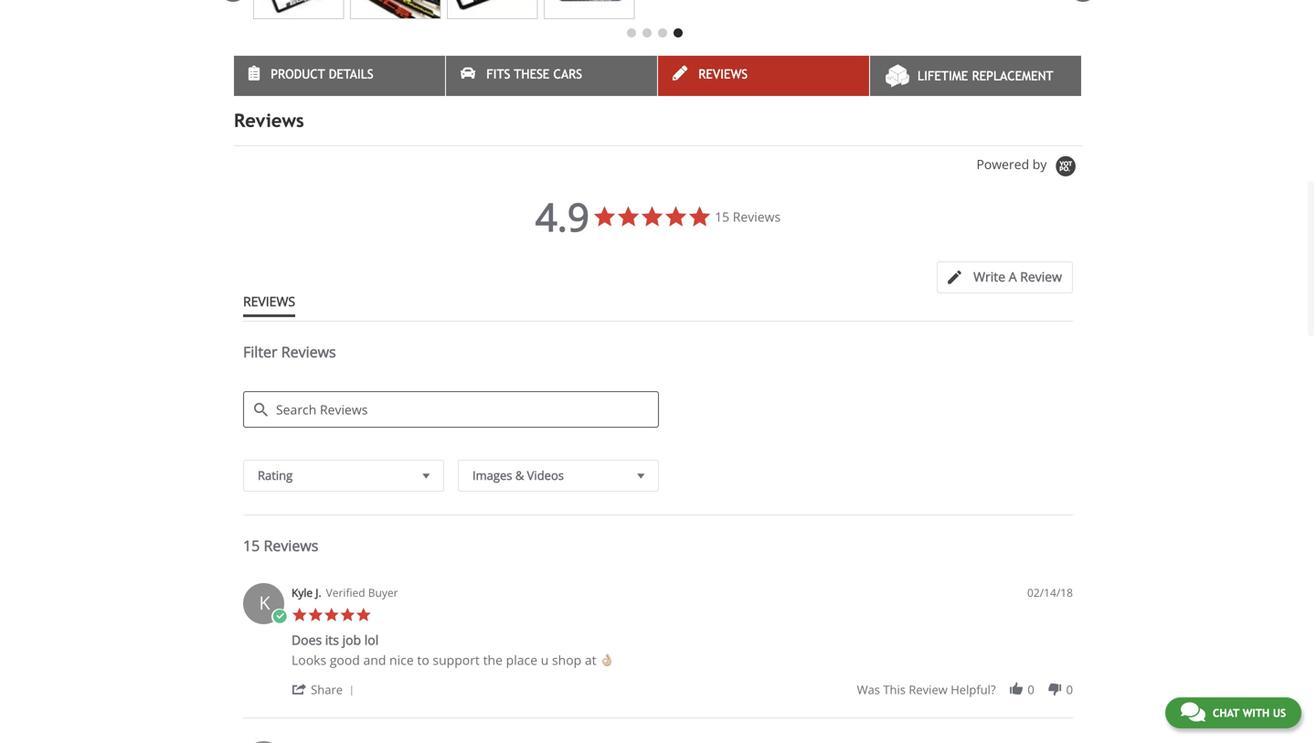 Task type: describe. For each thing, give the bounding box(es) containing it.
share button
[[292, 681, 361, 698]]

by
[[1033, 155, 1047, 173]]

product details link
[[234, 56, 445, 96]]

0 vertical spatial 15 reviews
[[715, 208, 781, 225]]

2 star image from the left
[[356, 607, 372, 623]]

write no frame image
[[948, 271, 971, 284]]

details
[[329, 67, 374, 82]]

with
[[1243, 707, 1270, 719]]

lol
[[365, 631, 379, 649]]

write
[[974, 268, 1006, 285]]

job
[[342, 631, 361, 649]]

02/14/18
[[1028, 585, 1073, 600]]

2 es#5718 - ecs-lp-frame-wht - ecs tuning license plate frame - white - black fade resistant plastic frame with raised letters - ecs - audi bmw volkswagen mercedes benz mini porsche image from the left
[[350, 0, 441, 19]]

filter reviews heading
[[243, 342, 1073, 378]]

share image
[[292, 682, 308, 698]]

fits these cars link
[[446, 56, 657, 96]]

verified
[[326, 585, 365, 600]]

1 0 from the left
[[1028, 682, 1035, 698]]

nice
[[389, 652, 414, 669]]

down triangle image
[[418, 466, 434, 485]]

helpful?
[[951, 682, 996, 698]]

looks
[[292, 652, 327, 669]]

j.
[[316, 585, 321, 600]]

3 star image from the left
[[340, 607, 356, 623]]

kyle j. verified buyer
[[292, 585, 398, 600]]

support
[[433, 652, 480, 669]]

Rating Filter field
[[243, 460, 444, 492]]

&
[[515, 467, 524, 484]]

lifetime
[[918, 69, 968, 83]]

was
[[857, 682, 880, 698]]

4 es#5718 - ecs-lp-frame-wht - ecs tuning license plate frame - white - black fade resistant plastic frame with raised letters - ecs - audi bmw volkswagen mercedes benz mini porsche image from the left
[[544, 0, 635, 19]]

2 0 from the left
[[1066, 682, 1073, 698]]

buyer
[[368, 585, 398, 600]]

1 horizontal spatial 15
[[715, 208, 730, 225]]

product details
[[271, 67, 374, 82]]

us
[[1273, 707, 1286, 719]]

vote up review by kyle j. on 14 feb 2018 image
[[1009, 682, 1025, 698]]

these
[[514, 67, 550, 82]]

does
[[292, 631, 322, 649]]

this
[[883, 682, 906, 698]]

vote down review by kyle j. on 14 feb 2018 image
[[1047, 682, 1063, 698]]

fits these cars
[[487, 67, 582, 82]]

1 es#5718 - ecs-lp-frame-wht - ecs tuning license plate frame - white - black fade resistant plastic frame with raised letters - ecs - audi bmw volkswagen mercedes benz mini porsche image from the left
[[253, 0, 344, 19]]

to
[[417, 652, 429, 669]]

filter
[[243, 342, 278, 362]]

lifetime replacement
[[918, 69, 1054, 83]]

k
[[259, 590, 270, 615]]

k tab panel
[[234, 574, 1082, 743]]

3 es#5718 - ecs-lp-frame-wht - ecs tuning license plate frame - white - black fade resistant plastic frame with raised letters - ecs - audi bmw volkswagen mercedes benz mini porsche image from the left
[[447, 0, 538, 19]]

down triangle image
[[633, 466, 649, 485]]

product
[[271, 67, 325, 82]]

write a review button
[[937, 262, 1073, 294]]



Task type: vqa. For each thing, say whether or not it's contained in the screenshot.
part
no



Task type: locate. For each thing, give the bounding box(es) containing it.
images
[[473, 467, 512, 484]]

powered by link
[[977, 155, 1082, 178]]

reviews link
[[658, 56, 869, 96]]

does its job lol heading
[[292, 631, 379, 652]]

es#5718 - ecs-lp-frame-wht - ecs tuning license plate frame - white - black fade resistant plastic frame with raised letters - ecs - audi bmw volkswagen mercedes benz mini porsche image
[[253, 0, 344, 19], [350, 0, 441, 19], [447, 0, 538, 19], [544, 0, 635, 19]]

shop
[[552, 652, 582, 669]]

kyle
[[292, 585, 313, 600]]

reviews inside filter reviews heading
[[281, 342, 336, 362]]

powered by
[[977, 155, 1050, 173]]

es#5718 - ecs-lp-frame-wht - ecs tuning license plate frame - white - black fade resistant plastic frame with raised letters - ecs - audi bmw volkswagen mercedes benz mini porsche image up product
[[253, 0, 344, 19]]

1 vertical spatial 15 reviews
[[243, 536, 318, 556]]

star image
[[324, 607, 340, 623], [356, 607, 372, 623]]

powered
[[977, 155, 1029, 173]]

replacement
[[972, 69, 1054, 83]]

magnifying glass image
[[254, 403, 268, 417]]

reviews
[[243, 293, 295, 310]]

videos
[[527, 467, 564, 484]]

0
[[1028, 682, 1035, 698], [1066, 682, 1073, 698]]

0 right "vote up review by kyle j. on 14 feb 2018" icon
[[1028, 682, 1035, 698]]

the
[[483, 652, 503, 669]]

share
[[311, 682, 343, 698]]

review
[[1020, 268, 1062, 285]]

star image down j.
[[308, 607, 324, 623]]

4.9
[[536, 190, 590, 243]]

at
[[585, 652, 597, 669]]

0 horizontal spatial 0
[[1028, 682, 1035, 698]]

rating
[[258, 467, 293, 484]]

star image down "verified"
[[340, 607, 356, 623]]

circle checkmark image
[[272, 609, 288, 625]]

seperator image
[[346, 686, 357, 697]]

reviews
[[699, 67, 748, 82], [234, 110, 304, 131], [733, 208, 781, 225], [281, 342, 336, 362], [264, 536, 318, 556]]

es#5718 - ecs-lp-frame-wht - ecs tuning license plate frame - white - black fade resistant plastic frame with raised letters - ecs - audi bmw volkswagen mercedes benz mini porsche image up details
[[350, 0, 441, 19]]

star image
[[292, 607, 308, 623], [308, 607, 324, 623], [340, 607, 356, 623]]

star image up the its
[[324, 607, 340, 623]]

group
[[857, 682, 1073, 698]]

star image right circle checkmark icon
[[292, 607, 308, 623]]

star image down verified buyer heading
[[356, 607, 372, 623]]

write a review
[[974, 268, 1062, 285]]

Search Reviews search field
[[243, 391, 659, 428]]

chat
[[1213, 707, 1240, 719]]

0 horizontal spatial star image
[[324, 607, 340, 623]]

1 star image from the left
[[292, 607, 308, 623]]

1 vertical spatial 15
[[243, 536, 260, 556]]

Images & Videos Filter field
[[458, 460, 659, 492]]

review date 02/14/18 element
[[1028, 585, 1073, 601]]

and
[[363, 652, 386, 669]]

2 star image from the left
[[308, 607, 324, 623]]

4.9 star rating element
[[536, 190, 590, 243]]

0 right vote down review by kyle j. on 14 feb 2018 "icon"
[[1066, 682, 1073, 698]]

verified buyer heading
[[326, 585, 398, 601]]

lifetime replacement link
[[870, 56, 1081, 96]]

its
[[325, 631, 339, 649]]

0 horizontal spatial 15 reviews
[[243, 536, 318, 556]]

👌🏼
[[600, 652, 613, 669]]

1 star image from the left
[[324, 607, 340, 623]]

es#5718 - ecs-lp-frame-wht - ecs tuning license plate frame - white - black fade resistant plastic frame with raised letters - ecs - audi bmw volkswagen mercedes benz mini porsche image up fits
[[447, 0, 538, 19]]

15
[[715, 208, 730, 225], [243, 536, 260, 556]]

group containing was this review helpful?
[[857, 682, 1073, 698]]

es#5718 - ecs-lp-frame-wht - ecs tuning license plate frame - white - black fade resistant plastic frame with raised letters - ecs - audi bmw volkswagen mercedes benz mini porsche image up cars
[[544, 0, 635, 19]]

15 reviews
[[715, 208, 781, 225], [243, 536, 318, 556]]

a
[[1009, 268, 1017, 285]]

0 vertical spatial 15
[[715, 208, 730, 225]]

does its job lol looks good and nice to support the place u shop at 👌🏼
[[292, 631, 613, 669]]

filter reviews
[[243, 342, 336, 362]]

review
[[909, 682, 948, 698]]

1 horizontal spatial star image
[[356, 607, 372, 623]]

u
[[541, 652, 549, 669]]

cars
[[554, 67, 582, 82]]

comments image
[[1181, 701, 1206, 723]]

was this review helpful?
[[857, 682, 996, 698]]

images & videos
[[473, 467, 564, 484]]

reviews inside reviews link
[[699, 67, 748, 82]]

chat with us
[[1213, 707, 1286, 719]]

fits
[[487, 67, 510, 82]]

0 horizontal spatial 15
[[243, 536, 260, 556]]

place
[[506, 652, 538, 669]]

chat with us link
[[1165, 698, 1302, 729]]

1 horizontal spatial 0
[[1066, 682, 1073, 698]]

1 horizontal spatial 15 reviews
[[715, 208, 781, 225]]

group inside k tab panel
[[857, 682, 1073, 698]]

good
[[330, 652, 360, 669]]



